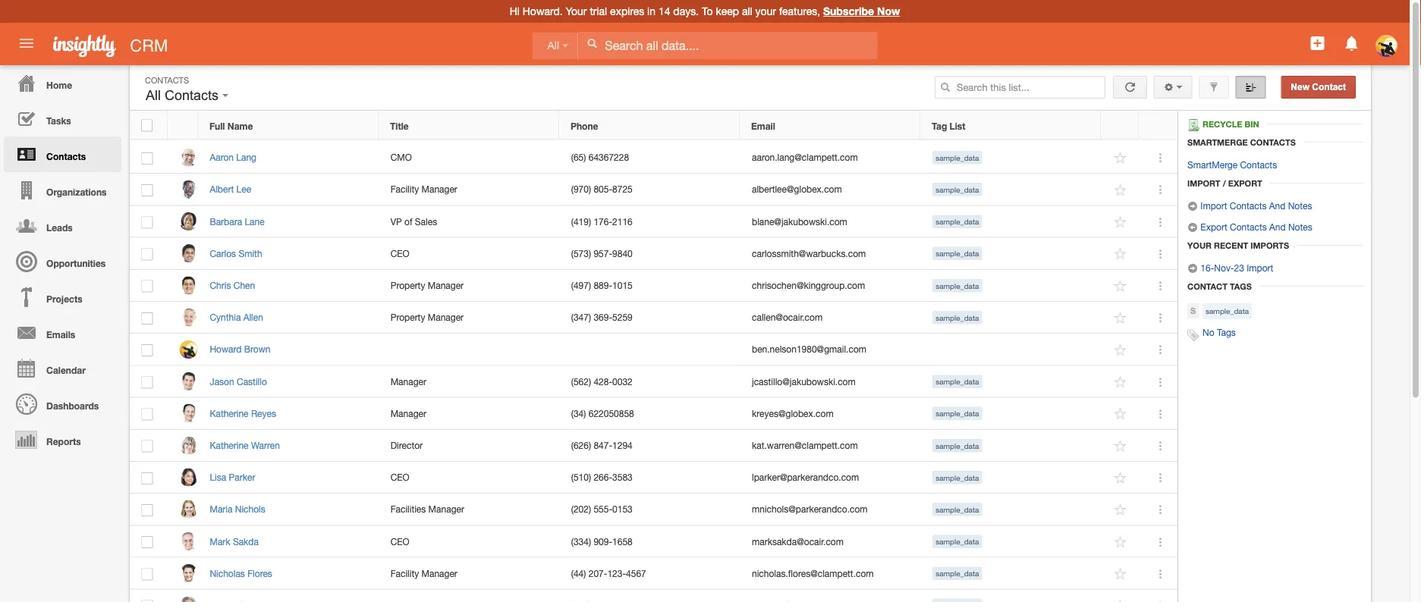 Task type: vqa. For each thing, say whether or not it's contained in the screenshot.


Task type: describe. For each thing, give the bounding box(es) containing it.
nicholas
[[210, 569, 245, 579]]

sample_data for jcastillo@jakubowski.com
[[936, 378, 980, 386]]

(419) 176-2116
[[572, 216, 633, 227]]

jcastillo@jakubowski.com
[[752, 376, 856, 387]]

nicholas.flores@clampett.com cell
[[741, 558, 921, 590]]

2 vertical spatial import
[[1247, 263, 1274, 273]]

(347) 369-5259
[[572, 312, 633, 323]]

847-
[[594, 441, 613, 451]]

ceo cell for (334) 909-1658
[[379, 526, 560, 558]]

facilities manager cell
[[379, 494, 560, 526]]

nicholas.flores@clampett.com
[[752, 569, 874, 579]]

property manager for (497)
[[391, 280, 464, 291]]

chen
[[234, 280, 255, 291]]

16 row from the top
[[130, 590, 1178, 603]]

import contacts and notes
[[1199, 200, 1313, 211]]

sample_data for aaron.lang@clampett.com
[[936, 153, 980, 162]]

recycle
[[1203, 119, 1243, 129]]

to
[[702, 5, 713, 17]]

howard brown
[[210, 344, 271, 355]]

sample_data for callen@ocair.com
[[936, 314, 980, 322]]

lisa parker
[[210, 473, 255, 483]]

mnichols@parkerandco.com cell
[[741, 494, 921, 526]]

follow image for marksakda@ocair.com
[[1114, 536, 1128, 550]]

smartmerge for smartmerge contacts
[[1188, 137, 1249, 147]]

all link
[[533, 32, 578, 60]]

trial
[[590, 5, 608, 17]]

row containing nicholas flores
[[130, 558, 1178, 590]]

title
[[390, 121, 409, 131]]

manager for (497) 889-1015
[[428, 280, 464, 291]]

Search all data.... text field
[[579, 32, 878, 59]]

jason
[[210, 376, 234, 387]]

albert
[[210, 184, 234, 195]]

organizations
[[46, 187, 107, 197]]

lparker@parkerandco.com cell
[[741, 462, 921, 494]]

sample_data for chrisochen@kinggroup.com
[[936, 281, 980, 290]]

(573) 957-9840
[[572, 248, 633, 259]]

all for all contacts
[[146, 88, 161, 103]]

emails
[[46, 329, 75, 340]]

full name
[[210, 121, 253, 131]]

(497)
[[572, 280, 591, 291]]

(626) 847-1294 cell
[[560, 430, 741, 462]]

369-
[[594, 312, 613, 323]]

nicholas flores link
[[210, 569, 280, 579]]

0032
[[613, 376, 633, 387]]

reports
[[46, 437, 81, 447]]

name
[[228, 121, 253, 131]]

contacts for import contacts and notes
[[1230, 200, 1267, 211]]

days.
[[674, 5, 699, 17]]

contacts for smartmerge contacts
[[1241, 159, 1278, 170]]

2116
[[613, 216, 633, 227]]

contacts for export contacts and notes
[[1231, 222, 1268, 232]]

kat.warren@clampett.com
[[752, 441, 858, 451]]

(334)
[[572, 537, 591, 547]]

navigation containing home
[[0, 65, 121, 458]]

row containing full name
[[130, 112, 1177, 140]]

sample_data link
[[1203, 304, 1253, 320]]

all contacts button
[[142, 84, 232, 107]]

property manager for (347)
[[391, 312, 464, 323]]

home link
[[4, 65, 121, 101]]

blane@jakubowski.com cell
[[741, 206, 921, 238]]

keep
[[716, 5, 739, 17]]

albertlee@globex.com
[[752, 184, 842, 195]]

no
[[1203, 328, 1215, 338]]

row containing jason castillo
[[130, 366, 1178, 398]]

sample_data for lparker@parkerandco.com
[[936, 474, 980, 482]]

follow image for jcastillo@jakubowski.com
[[1114, 375, 1128, 390]]

ceo for sakda
[[391, 537, 410, 547]]

row containing barbara lane
[[130, 206, 1178, 238]]

emails link
[[4, 315, 121, 351]]

in
[[648, 5, 656, 17]]

lparker@parkerandco.com
[[752, 473, 860, 483]]

home
[[46, 80, 72, 90]]

3583
[[613, 473, 633, 483]]

katherine warren
[[210, 441, 280, 451]]

(202) 555-0153 cell
[[560, 494, 741, 526]]

director
[[391, 441, 423, 451]]

manager for (44) 207-123-4567
[[422, 569, 458, 579]]

0 horizontal spatial your
[[566, 5, 587, 17]]

contact tags
[[1188, 282, 1252, 292]]

dashboards link
[[4, 386, 121, 422]]

1 vertical spatial contact
[[1188, 282, 1228, 292]]

nov-
[[1215, 263, 1235, 273]]

carlos smith link
[[210, 248, 270, 259]]

katherine for katherine reyes
[[210, 408, 249, 419]]

barbara
[[210, 216, 242, 227]]

facility for lee
[[391, 184, 419, 195]]

howard.
[[523, 5, 563, 17]]

kreyes@globex.com
[[752, 408, 834, 419]]

facility manager for (970)
[[391, 184, 458, 195]]

bin
[[1245, 119, 1260, 129]]

ceo cell for (573) 957-9840
[[379, 238, 560, 270]]

row containing lisa parker
[[130, 462, 1178, 494]]

123-
[[608, 569, 626, 579]]

import contacts and notes link
[[1188, 200, 1313, 212]]

notes for import contacts and notes
[[1289, 200, 1313, 211]]

sample_data for carlossmith@warbucks.com
[[936, 249, 980, 258]]

lang
[[236, 152, 257, 163]]

sample_data for nicholas.flores@clampett.com
[[936, 570, 980, 579]]

row containing maria nichols
[[130, 494, 1178, 526]]

albert lee
[[210, 184, 251, 195]]

chris chen
[[210, 280, 255, 291]]

(573)
[[572, 248, 591, 259]]

ben.nelson1980@gmail.com cell
[[741, 334, 921, 366]]

cynthia allen link
[[210, 312, 271, 323]]

jcastillo@jakubowski.com cell
[[741, 366, 921, 398]]

cynthia
[[210, 312, 241, 323]]

lee
[[237, 184, 251, 195]]

facility manager cell for (970)
[[379, 174, 560, 206]]

katherine for katherine warren
[[210, 441, 249, 451]]

(202)
[[572, 505, 591, 515]]

reports link
[[4, 422, 121, 458]]

contacts up all contacts
[[145, 75, 189, 85]]

/
[[1223, 178, 1227, 188]]

(626) 847-1294
[[572, 441, 633, 451]]

9840
[[613, 248, 633, 259]]

new contact
[[1292, 82, 1347, 92]]

sample_data for kreyes@globex.com
[[936, 410, 980, 418]]

(44) 207-123-4567
[[572, 569, 647, 579]]

vp
[[391, 216, 402, 227]]

facility manager for (44)
[[391, 569, 458, 579]]

notifications image
[[1343, 34, 1362, 52]]

(419) 176-2116 cell
[[560, 206, 741, 238]]

follow image for kreyes@globex.com
[[1114, 407, 1128, 422]]

vp of sales cell
[[379, 206, 560, 238]]

follow image for chrisochen@kinggroup.com
[[1114, 279, 1128, 294]]

(970) 805-8725 cell
[[560, 174, 741, 206]]

(497) 889-1015 cell
[[560, 270, 741, 302]]

(65) 64367228 cell
[[560, 142, 741, 174]]

brown
[[244, 344, 271, 355]]

property manager cell for (497)
[[379, 270, 560, 302]]

row containing katherine reyes
[[130, 398, 1178, 430]]

428-
[[594, 376, 613, 387]]

property manager cell for (347)
[[379, 302, 560, 334]]

sample_data for blane@jakubowski.com
[[936, 217, 980, 226]]



Task type: locate. For each thing, give the bounding box(es) containing it.
9 row from the top
[[130, 366, 1178, 398]]

recent
[[1215, 241, 1249, 251]]

2 follow image from the top
[[1114, 183, 1128, 198]]

contact
[[1313, 82, 1347, 92], [1188, 282, 1228, 292]]

2 ceo cell from the top
[[379, 462, 560, 494]]

8 row from the top
[[130, 334, 1178, 366]]

refresh list image
[[1124, 82, 1138, 92]]

now
[[878, 5, 901, 17]]

1 vertical spatial facility manager cell
[[379, 558, 560, 590]]

0 vertical spatial ceo cell
[[379, 238, 560, 270]]

0 vertical spatial property manager
[[391, 280, 464, 291]]

facility for flores
[[391, 569, 419, 579]]

1 smartmerge from the top
[[1188, 137, 1249, 147]]

3 row from the top
[[130, 174, 1178, 206]]

1 vertical spatial facility manager
[[391, 569, 458, 579]]

row group containing aaron lang
[[130, 142, 1178, 603]]

subscribe now link
[[824, 5, 901, 17]]

manager cell up director cell on the left of page
[[379, 366, 560, 398]]

white image
[[587, 38, 598, 49]]

0153
[[613, 505, 633, 515]]

5259
[[613, 312, 633, 323]]

(510) 266-3583
[[572, 473, 633, 483]]

carlos
[[210, 248, 236, 259]]

0 vertical spatial export
[[1229, 178, 1263, 188]]

kreyes@globex.com cell
[[741, 398, 921, 430]]

sample_data for kat.warren@clampett.com
[[936, 442, 980, 450]]

5 follow image from the top
[[1114, 439, 1128, 454]]

4 follow image from the top
[[1114, 375, 1128, 390]]

1 vertical spatial property
[[391, 312, 425, 323]]

14 row from the top
[[130, 526, 1178, 558]]

(970) 805-8725
[[572, 184, 633, 195]]

tags
[[1218, 328, 1237, 338]]

notes up export contacts and notes
[[1289, 200, 1313, 211]]

manager cell up director
[[379, 398, 560, 430]]

4567
[[626, 569, 647, 579]]

10 row from the top
[[130, 398, 1178, 430]]

0 vertical spatial katherine
[[210, 408, 249, 419]]

import left / on the right top of page
[[1188, 178, 1221, 188]]

7 row from the top
[[130, 302, 1178, 334]]

smartmerge contacts
[[1188, 159, 1278, 170]]

smartmerge contacts
[[1188, 137, 1297, 147]]

ceo cell down facilities manager at the left bottom of the page
[[379, 526, 560, 558]]

facility manager cell
[[379, 174, 560, 206], [379, 558, 560, 590]]

import right 23
[[1247, 263, 1274, 273]]

(347) 369-5259 cell
[[560, 302, 741, 334]]

nichols
[[235, 505, 266, 515]]

follow image for mnichols@parkerandco.com
[[1114, 504, 1128, 518]]

kat.warren@clampett.com cell
[[741, 430, 921, 462]]

callen@ocair.com
[[752, 312, 823, 323]]

16-
[[1201, 263, 1215, 273]]

1 property manager cell from the top
[[379, 270, 560, 302]]

0 horizontal spatial all
[[146, 88, 161, 103]]

list
[[950, 121, 966, 131]]

import
[[1188, 178, 1221, 188], [1201, 200, 1228, 211], [1247, 263, 1274, 273]]

expires
[[610, 5, 645, 17]]

navigation
[[0, 65, 121, 458]]

aaron lang link
[[210, 152, 264, 163]]

and inside export contacts and notes link
[[1270, 222, 1286, 232]]

1 vertical spatial export
[[1201, 222, 1228, 232]]

contacts for all contacts
[[165, 88, 219, 103]]

tasks link
[[4, 101, 121, 137]]

row group
[[130, 142, 1178, 603]]

1 property manager from the top
[[391, 280, 464, 291]]

1015
[[613, 280, 633, 291]]

katherine reyes link
[[210, 408, 284, 419]]

ceo cell
[[379, 238, 560, 270], [379, 462, 560, 494], [379, 526, 560, 558]]

calendar link
[[4, 351, 121, 386]]

2 vertical spatial ceo cell
[[379, 526, 560, 558]]

all for all
[[548, 40, 560, 52]]

row containing katherine warren
[[130, 430, 1178, 462]]

row containing chris chen
[[130, 270, 1178, 302]]

chrisochen@kinggroup.com
[[752, 280, 866, 291]]

1 vertical spatial smartmerge
[[1188, 159, 1238, 170]]

circle arrow left image
[[1188, 222, 1199, 233]]

23
[[1235, 263, 1245, 273]]

mark sakda link
[[210, 537, 266, 547]]

None checkbox
[[141, 119, 153, 132], [142, 345, 153, 357], [142, 377, 153, 389], [142, 409, 153, 421], [142, 441, 153, 453], [142, 473, 153, 485], [142, 569, 153, 581], [141, 119, 153, 132], [142, 345, 153, 357], [142, 377, 153, 389], [142, 409, 153, 421], [142, 441, 153, 453], [142, 473, 153, 485], [142, 569, 153, 581]]

ceo cell down sales
[[379, 238, 560, 270]]

(562) 428-0032 cell
[[560, 366, 741, 398]]

ceo for parker
[[391, 473, 410, 483]]

follow image for callen@ocair.com
[[1114, 311, 1128, 326]]

notes up imports
[[1289, 222, 1313, 232]]

smartmerge up / on the right top of page
[[1188, 159, 1238, 170]]

show sidebar image
[[1246, 82, 1257, 93]]

manager cell for (34)
[[379, 398, 560, 430]]

mark
[[210, 537, 230, 547]]

0 horizontal spatial export
[[1201, 222, 1228, 232]]

and inside import contacts and notes link
[[1270, 200, 1286, 211]]

and up export contacts and notes
[[1270, 200, 1286, 211]]

0 vertical spatial your
[[566, 5, 587, 17]]

1 facility manager cell from the top
[[379, 174, 560, 206]]

contacts link
[[4, 137, 121, 172]]

carlossmith@warbucks.com cell
[[741, 238, 921, 270]]

mark sakda
[[210, 537, 259, 547]]

0 vertical spatial property
[[391, 280, 425, 291]]

909-
[[594, 537, 613, 547]]

1 katherine from the top
[[210, 408, 249, 419]]

facility down facilities
[[391, 569, 419, 579]]

(65) 64367228
[[572, 152, 629, 163]]

Search this list... text field
[[935, 76, 1106, 99]]

cmo cell
[[379, 142, 560, 174]]

1 vertical spatial notes
[[1289, 222, 1313, 232]]

6 row from the top
[[130, 270, 1178, 302]]

176-
[[594, 216, 613, 227]]

16-nov-23 import link
[[1188, 263, 1274, 274]]

manager
[[422, 184, 458, 195], [428, 280, 464, 291], [428, 312, 464, 323], [391, 376, 427, 387], [391, 408, 427, 419], [429, 505, 465, 515], [422, 569, 458, 579]]

2 property from the top
[[391, 312, 425, 323]]

manager cell
[[379, 366, 560, 398], [379, 398, 560, 430]]

no tags
[[1203, 328, 1237, 338]]

2 katherine from the top
[[210, 441, 249, 451]]

howard
[[210, 344, 242, 355]]

contacts
[[1251, 137, 1297, 147]]

1 horizontal spatial all
[[548, 40, 560, 52]]

all inside button
[[146, 88, 161, 103]]

circle arrow right image
[[1188, 263, 1199, 274]]

dashboards
[[46, 401, 99, 411]]

export contacts and notes
[[1199, 222, 1313, 232]]

(510)
[[572, 473, 591, 483]]

contacts up full at the top left of page
[[165, 88, 219, 103]]

facilities
[[391, 505, 426, 515]]

tags
[[1231, 282, 1252, 292]]

callen@ocair.com cell
[[741, 302, 921, 334]]

follow image
[[1114, 215, 1128, 230], [1114, 311, 1128, 326], [1114, 343, 1128, 358], [1114, 375, 1128, 390], [1114, 407, 1128, 422], [1114, 504, 1128, 518], [1114, 536, 1128, 550], [1114, 568, 1128, 582], [1114, 600, 1128, 603]]

follow image for blane@jakubowski.com
[[1114, 215, 1128, 230]]

smartmerge down recycle
[[1188, 137, 1249, 147]]

5 row from the top
[[130, 238, 1178, 270]]

row containing aaron lang
[[130, 142, 1178, 174]]

0 vertical spatial facility manager
[[391, 184, 458, 195]]

5 follow image from the top
[[1114, 407, 1128, 422]]

ceo for smith
[[391, 248, 410, 259]]

0 vertical spatial ceo
[[391, 248, 410, 259]]

14
[[659, 5, 671, 17]]

0 vertical spatial and
[[1270, 200, 1286, 211]]

chrisochen@kinggroup.com cell
[[741, 270, 921, 302]]

0 vertical spatial import
[[1188, 178, 1221, 188]]

1 manager cell from the top
[[379, 366, 560, 398]]

facility manager cell down facilities manager cell
[[379, 558, 560, 590]]

0 vertical spatial notes
[[1289, 200, 1313, 211]]

follow image for lparker@parkerandco.com
[[1114, 471, 1128, 486]]

sample_data for albertlee@globex.com
[[936, 185, 980, 194]]

cmo
[[391, 152, 412, 163]]

aaron.lang@clampett.com cell
[[741, 142, 921, 174]]

1 vertical spatial ceo
[[391, 473, 410, 483]]

contact down 16-
[[1188, 282, 1228, 292]]

2 row from the top
[[130, 142, 1178, 174]]

manager for (202) 555-0153
[[429, 505, 465, 515]]

2 property manager cell from the top
[[379, 302, 560, 334]]

circle arrow right image
[[1188, 201, 1199, 212]]

3 follow image from the top
[[1114, 343, 1128, 358]]

sample_data for marksakda@ocair.com
[[936, 538, 980, 546]]

cell
[[379, 334, 560, 366], [560, 334, 741, 366], [921, 334, 1102, 366], [168, 590, 198, 603], [198, 590, 379, 603], [379, 590, 560, 603], [560, 590, 741, 603], [741, 590, 921, 603]]

features,
[[780, 5, 821, 17]]

2 smartmerge from the top
[[1188, 159, 1238, 170]]

2 notes from the top
[[1289, 222, 1313, 232]]

column header
[[1102, 112, 1140, 140]]

subscribe
[[824, 5, 875, 17]]

1 vertical spatial katherine
[[210, 441, 249, 451]]

(573) 957-9840 cell
[[560, 238, 741, 270]]

(334) 909-1658 cell
[[560, 526, 741, 558]]

1 vertical spatial ceo cell
[[379, 462, 560, 494]]

contacts up export contacts and notes link
[[1230, 200, 1267, 211]]

8 follow image from the top
[[1114, 568, 1128, 582]]

sakda
[[233, 537, 259, 547]]

chris chen link
[[210, 280, 263, 291]]

allen
[[243, 312, 263, 323]]

all down howard.
[[548, 40, 560, 52]]

2 facility manager from the top
[[391, 569, 458, 579]]

new contact link
[[1282, 76, 1357, 99]]

all down crm
[[146, 88, 161, 103]]

sample_data for mnichols@parkerandco.com
[[936, 506, 980, 514]]

contacts down contacts
[[1241, 159, 1278, 170]]

cog image
[[1164, 82, 1175, 93]]

contacts inside button
[[165, 88, 219, 103]]

9 follow image from the top
[[1114, 600, 1128, 603]]

property for chen
[[391, 280, 425, 291]]

0 horizontal spatial contact
[[1188, 282, 1228, 292]]

barbara lane
[[210, 216, 265, 227]]

0 vertical spatial smartmerge
[[1188, 137, 1249, 147]]

2 follow image from the top
[[1114, 311, 1128, 326]]

follow image for aaron.lang@clampett.com
[[1114, 151, 1128, 166]]

15 row from the top
[[130, 558, 1178, 590]]

your
[[756, 5, 777, 17]]

7 follow image from the top
[[1114, 536, 1128, 550]]

622050858
[[589, 408, 634, 419]]

(347)
[[572, 312, 591, 323]]

facilities manager
[[391, 505, 465, 515]]

search image
[[941, 82, 951, 93]]

of
[[405, 216, 413, 227]]

and for import contacts and notes
[[1270, 200, 1286, 211]]

jason castillo link
[[210, 376, 275, 387]]

facility manager cell for (44)
[[379, 558, 560, 590]]

12 row from the top
[[130, 462, 1178, 494]]

1 follow image from the top
[[1114, 215, 1128, 230]]

and up imports
[[1270, 222, 1286, 232]]

warren
[[251, 441, 280, 451]]

2 facility from the top
[[391, 569, 419, 579]]

contacts up organizations link
[[46, 151, 86, 162]]

1 horizontal spatial your
[[1188, 241, 1212, 251]]

property manager
[[391, 280, 464, 291], [391, 312, 464, 323]]

805-
[[594, 184, 613, 195]]

None checkbox
[[142, 153, 153, 165], [142, 185, 153, 197], [142, 217, 153, 229], [142, 249, 153, 261], [142, 281, 153, 293], [142, 313, 153, 325], [142, 505, 153, 517], [142, 537, 153, 549], [142, 601, 153, 603], [142, 153, 153, 165], [142, 185, 153, 197], [142, 217, 153, 229], [142, 249, 153, 261], [142, 281, 153, 293], [142, 313, 153, 325], [142, 505, 153, 517], [142, 537, 153, 549], [142, 601, 153, 603]]

1 vertical spatial your
[[1188, 241, 1212, 251]]

11 row from the top
[[130, 430, 1178, 462]]

1658
[[613, 537, 633, 547]]

calendar
[[46, 365, 86, 376]]

carlossmith@warbucks.com
[[752, 248, 866, 259]]

2 vertical spatial ceo
[[391, 537, 410, 547]]

ceo down the vp
[[391, 248, 410, 259]]

import right circle arrow right image
[[1201, 200, 1228, 211]]

facility down the cmo
[[391, 184, 419, 195]]

1 property from the top
[[391, 280, 425, 291]]

1 vertical spatial facility
[[391, 569, 419, 579]]

0 vertical spatial contact
[[1313, 82, 1347, 92]]

3 follow image from the top
[[1114, 247, 1128, 262]]

contacts down import contacts and notes link
[[1231, 222, 1268, 232]]

6 follow image from the top
[[1114, 471, 1128, 486]]

ceo cell for (510) 266-3583
[[379, 462, 560, 494]]

follow image
[[1114, 151, 1128, 166], [1114, 183, 1128, 198], [1114, 247, 1128, 262], [1114, 279, 1128, 294], [1114, 439, 1128, 454], [1114, 471, 1128, 486]]

1 horizontal spatial contact
[[1313, 82, 1347, 92]]

marksakda@ocair.com cell
[[741, 526, 921, 558]]

director cell
[[379, 430, 560, 462]]

maria nichols
[[210, 505, 266, 515]]

property manager cell
[[379, 270, 560, 302], [379, 302, 560, 334]]

3 ceo from the top
[[391, 537, 410, 547]]

13 row from the top
[[130, 494, 1178, 526]]

blane@jakubowski.com
[[752, 216, 848, 227]]

follow image for carlossmith@warbucks.com
[[1114, 247, 1128, 262]]

flores
[[248, 569, 272, 579]]

(34) 622050858 cell
[[560, 398, 741, 430]]

follow image for ben.nelson1980@gmail.com
[[1114, 343, 1128, 358]]

1294
[[613, 441, 633, 451]]

row containing carlos smith
[[130, 238, 1178, 270]]

notes for export contacts and notes
[[1289, 222, 1313, 232]]

smartmerge for smartmerge contacts
[[1188, 159, 1238, 170]]

smartmerge
[[1188, 137, 1249, 147], [1188, 159, 1238, 170]]

howard brown link
[[210, 344, 278, 355]]

ceo down director
[[391, 473, 410, 483]]

albertlee@globex.com cell
[[741, 174, 921, 206]]

ceo cell up facilities manager at the left bottom of the page
[[379, 462, 560, 494]]

show list view filters image
[[1209, 82, 1220, 93]]

1 notes from the top
[[1289, 200, 1313, 211]]

1 ceo cell from the top
[[379, 238, 560, 270]]

contacts
[[145, 75, 189, 85], [165, 88, 219, 103], [46, 151, 86, 162], [1241, 159, 1278, 170], [1230, 200, 1267, 211], [1231, 222, 1268, 232]]

follow image for albertlee@globex.com
[[1114, 183, 1128, 198]]

row containing albert lee
[[130, 174, 1178, 206]]

(44) 207-123-4567 cell
[[560, 558, 741, 590]]

row
[[130, 112, 1177, 140], [130, 142, 1178, 174], [130, 174, 1178, 206], [130, 206, 1178, 238], [130, 238, 1178, 270], [130, 270, 1178, 302], [130, 302, 1178, 334], [130, 334, 1178, 366], [130, 366, 1178, 398], [130, 398, 1178, 430], [130, 430, 1178, 462], [130, 462, 1178, 494], [130, 494, 1178, 526], [130, 526, 1178, 558], [130, 558, 1178, 590], [130, 590, 1178, 603]]

1 horizontal spatial export
[[1229, 178, 1263, 188]]

1 ceo from the top
[[391, 248, 410, 259]]

export right / on the right top of page
[[1229, 178, 1263, 188]]

manager cell for (562)
[[379, 366, 560, 398]]

contact inside 'link'
[[1313, 82, 1347, 92]]

hi howard. your trial expires in 14 days. to keep all your features, subscribe now
[[510, 5, 901, 17]]

1 vertical spatial import
[[1201, 200, 1228, 211]]

katherine up lisa parker
[[210, 441, 249, 451]]

katherine down the jason
[[210, 408, 249, 419]]

notes
[[1289, 200, 1313, 211], [1289, 222, 1313, 232]]

import for import contacts and notes
[[1201, 200, 1228, 211]]

row containing howard brown
[[130, 334, 1178, 366]]

1 row from the top
[[130, 112, 1177, 140]]

your down circle arrow left image
[[1188, 241, 1212, 251]]

import for import / export
[[1188, 178, 1221, 188]]

export right circle arrow left image
[[1201, 222, 1228, 232]]

6 follow image from the top
[[1114, 504, 1128, 518]]

1 vertical spatial all
[[146, 88, 161, 103]]

contact right new
[[1313, 82, 1347, 92]]

facility manager down facilities manager at the left bottom of the page
[[391, 569, 458, 579]]

row containing cynthia allen
[[130, 302, 1178, 334]]

0 vertical spatial facility manager cell
[[379, 174, 560, 206]]

1 vertical spatial and
[[1270, 222, 1286, 232]]

ceo down facilities
[[391, 537, 410, 547]]

3 ceo cell from the top
[[379, 526, 560, 558]]

2 manager cell from the top
[[379, 398, 560, 430]]

2 facility manager cell from the top
[[379, 558, 560, 590]]

facility manager up sales
[[391, 184, 458, 195]]

and for export contacts and notes
[[1270, 222, 1286, 232]]

follow image for nicholas.flores@clampett.com
[[1114, 568, 1128, 582]]

0 vertical spatial all
[[548, 40, 560, 52]]

maria nichols link
[[210, 505, 273, 515]]

4 follow image from the top
[[1114, 279, 1128, 294]]

0 vertical spatial facility
[[391, 184, 419, 195]]

row containing mark sakda
[[130, 526, 1178, 558]]

1 facility manager from the top
[[391, 184, 458, 195]]

follow image for kat.warren@clampett.com
[[1114, 439, 1128, 454]]

aaron.lang@clampett.com
[[752, 152, 858, 163]]

facility manager cell up sales
[[379, 174, 560, 206]]

957-
[[594, 248, 613, 259]]

2 property manager from the top
[[391, 312, 464, 323]]

2 ceo from the top
[[391, 473, 410, 483]]

facility
[[391, 184, 419, 195], [391, 569, 419, 579]]

manager for (347) 369-5259
[[428, 312, 464, 323]]

manager for (970) 805-8725
[[422, 184, 458, 195]]

4 row from the top
[[130, 206, 1178, 238]]

katherine
[[210, 408, 249, 419], [210, 441, 249, 451]]

property for allen
[[391, 312, 425, 323]]

1 vertical spatial property manager
[[391, 312, 464, 323]]

leads
[[46, 222, 73, 233]]

your left trial
[[566, 5, 587, 17]]

katherine reyes
[[210, 408, 276, 419]]

1 follow image from the top
[[1114, 151, 1128, 166]]

marksakda@ocair.com
[[752, 537, 844, 547]]

(510) 266-3583 cell
[[560, 462, 741, 494]]

1 facility from the top
[[391, 184, 419, 195]]

no tags link
[[1203, 328, 1237, 338]]



